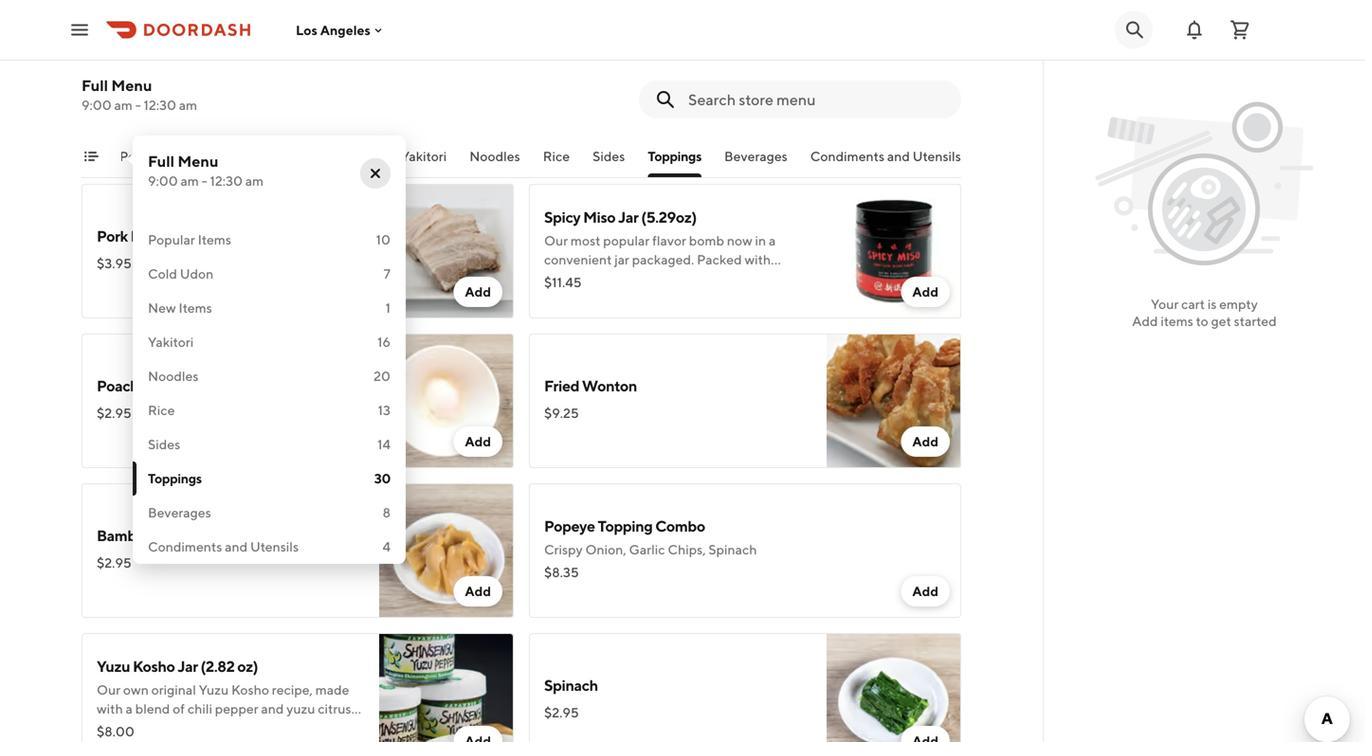 Task type: describe. For each thing, give the bounding box(es) containing it.
depth
[[773, 271, 809, 286]]

fried wonton
[[544, 377, 637, 395]]

recipe,
[[272, 682, 313, 698]]

0 vertical spatial bomb
[[717, 92, 752, 108]]

condiments and utensils button
[[811, 147, 961, 177]]

egg
[[159, 377, 186, 395]]

jar
[[615, 252, 630, 267]]

show menu categories image
[[83, 149, 99, 164]]

spicy miso jar (5.29oz) our most popular flavor bomb now in a convenient jar packaged. packed with spices, this miso blend adds an umami depth perfect for any dish.
[[544, 208, 809, 305]]

$8.00
[[97, 724, 134, 740]]

1 vertical spatial rice
[[148, 403, 175, 418]]

the
[[313, 720, 333, 736]]

dish.
[[635, 290, 663, 305]]

a inside spicy miso jar (5.29oz) our most popular flavor bomb now in a convenient jar packaged. packed with spices, this miso blend adds an umami depth perfect for any dish.
[[769, 233, 776, 248]]

yakitori button
[[401, 147, 447, 177]]

of
[[173, 701, 185, 717]]

utensils inside button
[[913, 148, 961, 164]]

empty
[[1220, 296, 1258, 312]]

flavorful
[[186, 720, 237, 736]]

fried wonton image
[[827, 334, 962, 468]]

onion,
[[586, 542, 627, 558]]

$3.95
[[97, 256, 132, 271]]

popular items button
[[119, 147, 203, 177]]

1 vertical spatial toppings
[[148, 471, 202, 486]]

any
[[611, 290, 632, 305]]

condiments inside button
[[811, 148, 885, 164]]

0 vertical spatial sides
[[593, 148, 625, 164]]

adds
[[680, 271, 709, 286]]

add inside your cart is empty add items to get started
[[1133, 313, 1158, 329]]

peel.
[[97, 720, 126, 736]]

packed
[[697, 252, 742, 267]]

30
[[374, 471, 391, 486]]

am up popular items button
[[179, 97, 197, 113]]

with inside yuzu kosho jar (2.82 oz) our own original yuzu kosho recipe, made with a blend of chili pepper and yuzu citrus peel. fragrant, flavorful and spicy at the same time
[[97, 701, 123, 717]]

popular
[[603, 233, 650, 248]]

for
[[591, 290, 608, 305]]

spicy
[[265, 720, 295, 736]]

items up udon
[[198, 232, 231, 248]]

1 horizontal spatial chili
[[653, 92, 678, 108]]

chips,
[[668, 542, 706, 558]]

pepper
[[215, 701, 259, 717]]

topping
[[598, 517, 653, 535]]

poached egg image
[[379, 334, 514, 468]]

20
[[374, 368, 391, 384]]

0 vertical spatial yakitori
[[401, 148, 447, 164]]

0 horizontal spatial 9:00
[[82, 97, 112, 113]]

fragrant,
[[129, 720, 184, 736]]

0 horizontal spatial utensils
[[250, 539, 299, 555]]

cold udon
[[148, 266, 214, 282]]

most
[[571, 233, 601, 248]]

am down corn
[[114, 97, 133, 113]]

0 vertical spatial rice
[[543, 148, 570, 164]]

0 vertical spatial beverages
[[725, 148, 788, 164]]

blend inside yuzu kosho jar (2.82 oz) our own original yuzu kosho recipe, made with a blend of chili pepper and yuzu citrus peel. fragrant, flavorful and spicy at the same time
[[135, 701, 170, 717]]

angeles
[[320, 22, 371, 38]]

get
[[1212, 313, 1232, 329]]

1 vertical spatial -
[[202, 173, 207, 189]]

1 vertical spatial popular items
[[148, 232, 231, 248]]

corn image
[[379, 34, 514, 169]]

poached egg
[[97, 377, 186, 395]]

citrus
[[318, 701, 351, 717]]

our inside spicy miso jar (5.29oz) our most popular flavor bomb now in a convenient jar packaged. packed with spices, this miso blend adds an umami depth perfect for any dish.
[[544, 233, 568, 248]]

and inside condiments and utensils button
[[888, 148, 910, 164]]

0 horizontal spatial noodles
[[148, 368, 199, 384]]

to
[[1196, 313, 1209, 329]]

0 horizontal spatial -
[[135, 97, 141, 113]]

same
[[97, 739, 128, 743]]

rice button
[[543, 147, 570, 177]]

new inside button
[[314, 148, 342, 164]]

0 vertical spatial yuzu
[[97, 658, 130, 676]]

at
[[298, 720, 310, 736]]

cold
[[148, 266, 177, 282]]

7
[[384, 266, 391, 282]]

pork belly chashu image
[[379, 184, 514, 319]]

perfect
[[544, 290, 589, 305]]

$8.35
[[544, 565, 579, 580]]

with inside spicy miso jar (5.29oz) our most popular flavor bomb now in a convenient jar packaged. packed with spices, this miso blend adds an umami depth perfect for any dish.
[[745, 252, 771, 267]]

0 horizontal spatial new
[[148, 300, 176, 316]]

combo
[[656, 517, 705, 535]]

items
[[1161, 313, 1194, 329]]

spices,
[[544, 271, 585, 286]]

0 horizontal spatial beverages
[[148, 505, 211, 521]]

umami
[[729, 271, 770, 286]]

0 horizontal spatial yakitori
[[148, 334, 194, 350]]

time
[[131, 739, 158, 743]]

0 horizontal spatial new items
[[148, 300, 212, 316]]

your cart is empty add items to get started
[[1133, 296, 1277, 329]]

notification bell image
[[1183, 18, 1206, 41]]

jar for (2.82
[[178, 658, 198, 676]]

an
[[712, 271, 727, 286]]

1 horizontal spatial toppings
[[648, 148, 702, 164]]

pork
[[97, 227, 128, 245]]

original
[[151, 682, 196, 698]]

bamboo
[[97, 527, 153, 545]]

udon
[[180, 266, 214, 282]]

noodles button
[[470, 147, 520, 177]]

yuzu kosho jar (2.82 oz) our own original yuzu kosho recipe, made with a blend of chili pepper and yuzu citrus peel. fragrant, flavorful and spicy at the same time
[[97, 658, 351, 743]]

0 vertical spatial full
[[82, 76, 108, 94]]

ggc image
[[827, 34, 962, 169]]

$9.25
[[544, 405, 579, 421]]

ginger
[[586, 92, 625, 108]]

4
[[383, 539, 391, 555]]

spicy
[[544, 208, 581, 226]]

16
[[377, 334, 391, 350]]

am up the chashu
[[181, 173, 199, 189]]

garlic,
[[544, 92, 584, 108]]

$2.95 for spinach
[[544, 705, 579, 721]]

close menu navigation image
[[368, 166, 383, 181]]

this
[[587, 271, 609, 286]]

popeye
[[544, 517, 595, 535]]

garlic, ginger and chili flavor bomb
[[544, 92, 752, 108]]

oz)
[[237, 658, 258, 676]]

1 horizontal spatial yuzu
[[199, 682, 229, 698]]

fried
[[544, 377, 580, 395]]

$2.95 for poached egg
[[97, 405, 132, 421]]

wonton
[[582, 377, 637, 395]]



Task type: vqa. For each thing, say whether or not it's contained in the screenshot.


Task type: locate. For each thing, give the bounding box(es) containing it.
miso
[[612, 271, 640, 286]]

chili right of
[[188, 701, 212, 717]]

1 vertical spatial popular
[[148, 232, 195, 248]]

noodles
[[470, 148, 520, 164], [148, 368, 199, 384]]

kosho up own
[[133, 658, 175, 676]]

full right 'show menu categories' icon
[[148, 152, 175, 170]]

1 vertical spatial yuzu
[[199, 682, 229, 698]]

0 vertical spatial condiments
[[811, 148, 885, 164]]

10
[[376, 232, 391, 248]]

full
[[82, 76, 108, 94], [148, 152, 175, 170]]

new items
[[314, 148, 378, 164], [148, 300, 212, 316]]

12:30 right $2.25 at top left
[[144, 97, 176, 113]]

yuzu up own
[[97, 658, 130, 676]]

-
[[135, 97, 141, 113], [202, 173, 207, 189]]

convenient
[[544, 252, 612, 267]]

1 horizontal spatial spinach
[[709, 542, 757, 558]]

0 horizontal spatial jar
[[178, 658, 198, 676]]

bomb up 'beverages' button
[[717, 92, 752, 108]]

spinach image
[[827, 633, 962, 743]]

1 vertical spatial full menu 9:00 am - 12:30 am
[[148, 152, 264, 189]]

toppings
[[648, 148, 702, 164], [148, 471, 202, 486]]

chili right ginger
[[653, 92, 678, 108]]

beverages
[[725, 148, 788, 164], [148, 505, 211, 521]]

9:00 up pork belly chashu on the left
[[148, 173, 178, 189]]

0 vertical spatial noodles
[[470, 148, 520, 164]]

0 items, open order cart image
[[1229, 18, 1252, 41]]

flavor inside spicy miso jar (5.29oz) our most popular flavor bomb now in a convenient jar packaged. packed with spices, this miso blend adds an umami depth perfect for any dish.
[[653, 233, 687, 248]]

13
[[378, 403, 391, 418]]

started
[[1234, 313, 1277, 329]]

kosho up the pepper
[[231, 682, 269, 698]]

jar up original
[[178, 658, 198, 676]]

full menu 9:00 am - 12:30 am up the chashu
[[148, 152, 264, 189]]

bomb up packed
[[689, 233, 725, 248]]

0 vertical spatial with
[[745, 252, 771, 267]]

belly
[[131, 227, 164, 245]]

1 vertical spatial condiments and utensils
[[148, 539, 299, 555]]

0 horizontal spatial toppings
[[148, 471, 202, 486]]

1 horizontal spatial noodles
[[470, 148, 520, 164]]

popular down $2.25 at top left
[[119, 148, 167, 164]]

0 horizontal spatial sides
[[148, 437, 180, 452]]

corn
[[97, 77, 130, 95]]

our left own
[[97, 682, 121, 698]]

a right in on the right of the page
[[769, 233, 776, 248]]

0 vertical spatial spinach
[[709, 542, 757, 558]]

Item Search search field
[[688, 89, 946, 110]]

jar
[[618, 208, 639, 226], [178, 658, 198, 676]]

items inside button
[[169, 148, 203, 164]]

1 vertical spatial yakitori
[[148, 334, 194, 350]]

1 vertical spatial our
[[97, 682, 121, 698]]

packaged.
[[632, 252, 694, 267]]

1 horizontal spatial menu
[[178, 152, 219, 170]]

0 vertical spatial flavor
[[680, 92, 714, 108]]

items up close menu navigation icon
[[345, 148, 378, 164]]

sides down egg
[[148, 437, 180, 452]]

yakitori
[[401, 148, 447, 164], [148, 334, 194, 350]]

$11.45
[[544, 275, 582, 290]]

0 vertical spatial popular items
[[119, 148, 203, 164]]

chili
[[653, 92, 678, 108], [188, 701, 212, 717]]

- right $2.25 at top left
[[135, 97, 141, 113]]

our
[[544, 233, 568, 248], [97, 682, 121, 698]]

1 horizontal spatial new
[[314, 148, 342, 164]]

with
[[745, 252, 771, 267], [97, 701, 123, 717]]

jar inside spicy miso jar (5.29oz) our most popular flavor bomb now in a convenient jar packaged. packed with spices, this miso blend adds an umami depth perfect for any dish.
[[618, 208, 639, 226]]

1 vertical spatial with
[[97, 701, 123, 717]]

2 vertical spatial $2.95
[[544, 705, 579, 721]]

popeye topping combo crispy onion, garlic chips, spinach $8.35 add
[[544, 517, 939, 599]]

sides
[[593, 148, 625, 164], [148, 437, 180, 452]]

chili inside yuzu kosho jar (2.82 oz) our own original yuzu kosho recipe, made with a blend of chili pepper and yuzu citrus peel. fragrant, flavorful and spicy at the same time
[[188, 701, 212, 717]]

0 vertical spatial utensils
[[913, 148, 961, 164]]

jar inside yuzu kosho jar (2.82 oz) our own original yuzu kosho recipe, made with a blend of chili pepper and yuzu citrus peel. fragrant, flavorful and spicy at the same time
[[178, 658, 198, 676]]

0 vertical spatial menu
[[111, 76, 152, 94]]

0 vertical spatial toppings
[[648, 148, 702, 164]]

9:00 down corn
[[82, 97, 112, 113]]

full menu 9:00 am - 12:30 am up popular items button
[[82, 76, 197, 113]]

miso
[[583, 208, 616, 226]]

0 horizontal spatial a
[[126, 701, 133, 717]]

rice down egg
[[148, 403, 175, 418]]

0 vertical spatial popular
[[119, 148, 167, 164]]

menu up $2.25 at top left
[[111, 76, 152, 94]]

0 vertical spatial jar
[[618, 208, 639, 226]]

1 vertical spatial bomb
[[689, 233, 725, 248]]

our down 'spicy'
[[544, 233, 568, 248]]

1 vertical spatial 9:00
[[148, 173, 178, 189]]

1 horizontal spatial kosho
[[231, 682, 269, 698]]

- up the chashu
[[202, 173, 207, 189]]

$2.95 for bamboo
[[97, 555, 132, 571]]

bomb inside spicy miso jar (5.29oz) our most popular flavor bomb now in a convenient jar packaged. packed with spices, this miso blend adds an umami depth perfect for any dish.
[[689, 233, 725, 248]]

0 horizontal spatial rice
[[148, 403, 175, 418]]

8
[[383, 505, 391, 521]]

1 horizontal spatial with
[[745, 252, 771, 267]]

0 horizontal spatial with
[[97, 701, 123, 717]]

0 vertical spatial 9:00
[[82, 97, 112, 113]]

1 horizontal spatial utensils
[[913, 148, 961, 164]]

add
[[465, 284, 491, 300], [913, 284, 939, 300], [1133, 313, 1158, 329], [465, 434, 491, 450], [913, 434, 939, 450], [465, 584, 491, 599], [913, 584, 939, 599]]

your
[[1151, 296, 1179, 312]]

flavor
[[680, 92, 714, 108], [653, 233, 687, 248]]

1 vertical spatial full
[[148, 152, 175, 170]]

items up the chashu
[[169, 148, 203, 164]]

jar up popular
[[618, 208, 639, 226]]

sides right rice button
[[593, 148, 625, 164]]

blend up fragrant,
[[135, 701, 170, 717]]

0 vertical spatial a
[[769, 233, 776, 248]]

1 vertical spatial jar
[[178, 658, 198, 676]]

1 vertical spatial condiments
[[148, 539, 222, 555]]

in
[[755, 233, 766, 248]]

1 horizontal spatial yakitori
[[401, 148, 447, 164]]

12:30 up the chashu
[[210, 173, 243, 189]]

0 vertical spatial new
[[314, 148, 342, 164]]

(5.29oz)
[[641, 208, 697, 226]]

spinach inside popeye topping combo crispy onion, garlic chips, spinach $8.35 add
[[709, 542, 757, 558]]

blend inside spicy miso jar (5.29oz) our most popular flavor bomb now in a convenient jar packaged. packed with spices, this miso blend adds an umami depth perfect for any dish.
[[643, 271, 678, 286]]

items down udon
[[179, 300, 212, 316]]

rice left 'sides' button
[[543, 148, 570, 164]]

beverages down item search search field
[[725, 148, 788, 164]]

0 vertical spatial -
[[135, 97, 141, 113]]

1 vertical spatial 12:30
[[210, 173, 243, 189]]

1 vertical spatial menu
[[178, 152, 219, 170]]

1 vertical spatial sides
[[148, 437, 180, 452]]

1 horizontal spatial -
[[202, 173, 207, 189]]

sides button
[[593, 147, 625, 177]]

1 vertical spatial chili
[[188, 701, 212, 717]]

beverages up bamboo
[[148, 505, 211, 521]]

1 horizontal spatial 12:30
[[210, 173, 243, 189]]

made
[[316, 682, 349, 698]]

popular items down $2.25 at top left
[[119, 148, 203, 164]]

0 vertical spatial full menu 9:00 am - 12:30 am
[[82, 76, 197, 113]]

1
[[386, 300, 391, 316]]

with up "peel."
[[97, 701, 123, 717]]

1 vertical spatial flavor
[[653, 233, 687, 248]]

1 vertical spatial new
[[148, 300, 176, 316]]

1 vertical spatial blend
[[135, 701, 170, 717]]

spinach
[[709, 542, 757, 558], [544, 677, 598, 695]]

am left 'new items' button
[[245, 173, 264, 189]]

new items down cold udon at top left
[[148, 300, 212, 316]]

los angeles button
[[296, 22, 386, 38]]

jar for (5.29oz)
[[618, 208, 639, 226]]

popular items up udon
[[148, 232, 231, 248]]

a inside yuzu kosho jar (2.82 oz) our own original yuzu kosho recipe, made with a blend of chili pepper and yuzu citrus peel. fragrant, flavorful and spicy at the same time
[[126, 701, 133, 717]]

cart
[[1182, 296, 1205, 312]]

1 vertical spatial $2.95
[[97, 555, 132, 571]]

1 vertical spatial a
[[126, 701, 133, 717]]

0 vertical spatial kosho
[[133, 658, 175, 676]]

0 vertical spatial 12:30
[[144, 97, 176, 113]]

popular inside button
[[119, 148, 167, 164]]

garlic
[[629, 542, 665, 558]]

1 horizontal spatial rice
[[543, 148, 570, 164]]

popular up cold on the left
[[148, 232, 195, 248]]

open menu image
[[68, 18, 91, 41]]

1 horizontal spatial our
[[544, 233, 568, 248]]

0 vertical spatial our
[[544, 233, 568, 248]]

0 horizontal spatial blend
[[135, 701, 170, 717]]

yuzu down (2.82
[[199, 682, 229, 698]]

yakitori up egg
[[148, 334, 194, 350]]

9:00
[[82, 97, 112, 113], [148, 173, 178, 189]]

flavor up packaged.
[[653, 233, 687, 248]]

0 horizontal spatial condiments and utensils
[[148, 539, 299, 555]]

bomb
[[717, 92, 752, 108], [689, 233, 725, 248]]

a
[[769, 233, 776, 248], [126, 701, 133, 717]]

$2.25
[[97, 106, 131, 121]]

yuzu
[[97, 658, 130, 676], [199, 682, 229, 698]]

bamboo image
[[379, 484, 514, 618]]

0 horizontal spatial kosho
[[133, 658, 175, 676]]

0 vertical spatial blend
[[643, 271, 678, 286]]

yakitori left noodles button
[[401, 148, 447, 164]]

yuzu
[[287, 701, 315, 717]]

1 vertical spatial utensils
[[250, 539, 299, 555]]

0 horizontal spatial full
[[82, 76, 108, 94]]

1 horizontal spatial blend
[[643, 271, 678, 286]]

a down own
[[126, 701, 133, 717]]

with down in on the right of the page
[[745, 252, 771, 267]]

is
[[1208, 296, 1217, 312]]

1 horizontal spatial a
[[769, 233, 776, 248]]

(2.82
[[201, 658, 235, 676]]

1 horizontal spatial new items
[[314, 148, 378, 164]]

0 horizontal spatial spinach
[[544, 677, 598, 695]]

1 horizontal spatial 9:00
[[148, 173, 178, 189]]

14
[[377, 437, 391, 452]]

blend down packaged.
[[643, 271, 678, 286]]

crispy
[[544, 542, 583, 558]]

0 horizontal spatial menu
[[111, 76, 152, 94]]

add button
[[454, 277, 503, 307], [901, 277, 950, 307], [454, 427, 503, 457], [901, 427, 950, 457], [454, 577, 503, 607], [901, 577, 950, 607]]

condiments
[[811, 148, 885, 164], [148, 539, 222, 555]]

0 horizontal spatial condiments
[[148, 539, 222, 555]]

1 horizontal spatial condiments
[[811, 148, 885, 164]]

new items up close menu navigation icon
[[314, 148, 378, 164]]

popular items
[[119, 148, 203, 164], [148, 232, 231, 248]]

items inside button
[[345, 148, 378, 164]]

popular
[[119, 148, 167, 164], [148, 232, 195, 248]]

menu up the chashu
[[178, 152, 219, 170]]

full menu 9:00 am - 12:30 am
[[82, 76, 197, 113], [148, 152, 264, 189]]

blend
[[643, 271, 678, 286], [135, 701, 170, 717]]

0 horizontal spatial yuzu
[[97, 658, 130, 676]]

full up $2.25 at top left
[[82, 76, 108, 94]]

0 horizontal spatial our
[[97, 682, 121, 698]]

beverages button
[[725, 147, 788, 177]]

1 horizontal spatial beverages
[[725, 148, 788, 164]]

1 horizontal spatial full
[[148, 152, 175, 170]]

now
[[727, 233, 753, 248]]

0 vertical spatial $2.95
[[97, 405, 132, 421]]

our inside yuzu kosho jar (2.82 oz) our own original yuzu kosho recipe, made with a blend of chili pepper and yuzu citrus peel. fragrant, flavorful and spicy at the same time
[[97, 682, 121, 698]]

0 horizontal spatial chili
[[188, 701, 212, 717]]

los
[[296, 22, 318, 38]]

1 horizontal spatial condiments and utensils
[[811, 148, 961, 164]]

add inside popeye topping combo crispy onion, garlic chips, spinach $8.35 add
[[913, 584, 939, 599]]

1 vertical spatial spinach
[[544, 677, 598, 695]]

toppings up bamboo
[[148, 471, 202, 486]]

0 vertical spatial new items
[[314, 148, 378, 164]]

new items button
[[314, 147, 378, 177]]

1 vertical spatial beverages
[[148, 505, 211, 521]]

1 vertical spatial noodles
[[148, 368, 199, 384]]

los angeles
[[296, 22, 371, 38]]

0 horizontal spatial 12:30
[[144, 97, 176, 113]]

spicy miso jar (5.29oz) image
[[827, 184, 962, 319]]

$2.95
[[97, 405, 132, 421], [97, 555, 132, 571], [544, 705, 579, 721]]

poached
[[97, 377, 156, 395]]

pork belly chashu
[[97, 227, 218, 245]]

new
[[314, 148, 342, 164], [148, 300, 176, 316]]

yuzu kosho jar (2.82 oz) image
[[379, 633, 514, 743]]

toppings up (5.29oz)
[[648, 148, 702, 164]]

flavor right ginger
[[680, 92, 714, 108]]

1 horizontal spatial sides
[[593, 148, 625, 164]]

0 vertical spatial condiments and utensils
[[811, 148, 961, 164]]



